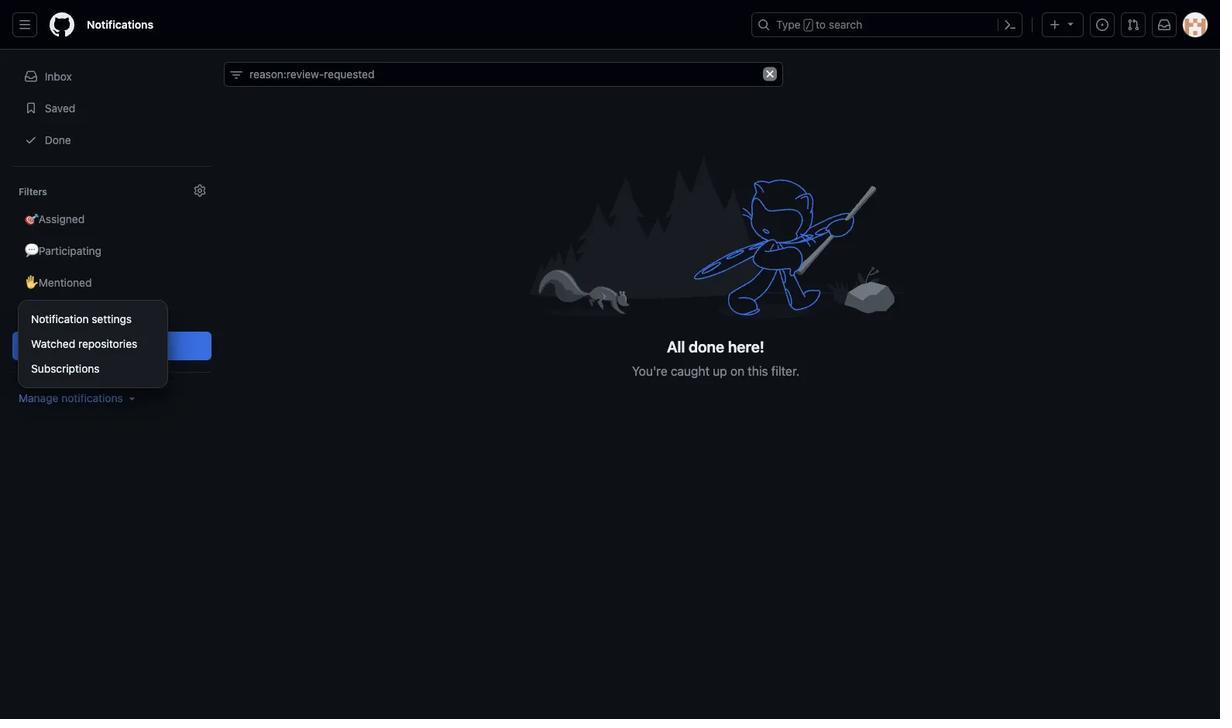 Task type: describe. For each thing, give the bounding box(es) containing it.
watched repositories link
[[25, 332, 161, 357]]

review
[[39, 340, 74, 352]]

🙌
[[25, 308, 36, 321]]

notification
[[31, 313, 89, 326]]

saved link
[[12, 94, 212, 122]]

🙌 team mentioned
[[25, 308, 122, 321]]

here!
[[729, 338, 765, 356]]

this
[[748, 364, 769, 378]]

customize filters image
[[194, 185, 206, 197]]

🎯 assigned link
[[12, 205, 212, 233]]

notifications link
[[81, 12, 160, 37]]

triangle down image
[[126, 392, 139, 405]]

🙌 team mentioned link
[[12, 300, 212, 329]]

watched repositories
[[31, 338, 137, 350]]

clear filters image
[[764, 67, 778, 81]]

all done here! you're caught up on this filter.
[[633, 338, 800, 378]]

/
[[806, 20, 812, 31]]

homepage image
[[50, 12, 74, 37]]

🎯 assigned
[[25, 212, 85, 225]]

mentioned
[[39, 276, 92, 289]]

💬
[[25, 244, 36, 257]]

manage notifications
[[19, 392, 123, 405]]

✋ mentioned
[[25, 276, 92, 289]]

notification settings link
[[25, 307, 161, 332]]

command palette image
[[1005, 19, 1017, 31]]

subscriptions link
[[25, 357, 161, 381]]

notifications
[[87, 18, 154, 31]]

to
[[816, 18, 826, 31]]

watched
[[31, 338, 75, 350]]

plus image
[[1050, 19, 1062, 31]]

triangle down image
[[1065, 17, 1078, 30]]

settings
[[92, 313, 132, 326]]

requested
[[77, 340, 128, 352]]

done
[[689, 338, 725, 356]]

✋
[[25, 276, 36, 289]]

notification settings
[[31, 313, 132, 326]]

mentioned
[[69, 308, 122, 321]]



Task type: locate. For each thing, give the bounding box(es) containing it.
💬 participating
[[25, 244, 102, 257]]

done
[[42, 133, 71, 146]]

issue opened image
[[1097, 19, 1109, 31]]

up
[[714, 364, 728, 378]]

filter.
[[772, 364, 800, 378]]

type
[[777, 18, 801, 31]]

git pull request image
[[1128, 19, 1140, 31]]

notifications image
[[1159, 19, 1171, 31]]

assigned
[[39, 212, 85, 225]]

inbox
[[45, 70, 72, 83]]

repositories
[[78, 338, 137, 350]]

caught
[[671, 364, 710, 378]]

manage notifications menu
[[19, 301, 167, 388]]

Filter notifications text field
[[224, 62, 784, 87]]

you're
[[633, 364, 668, 378]]

🎯
[[25, 212, 36, 225]]

all
[[668, 338, 686, 356]]

notifications
[[61, 392, 123, 405]]

filter image
[[230, 69, 243, 81]]

saved
[[42, 102, 75, 114]]

inbox link
[[12, 62, 212, 91]]

notifications element
[[12, 50, 212, 444]]

type / to search
[[777, 18, 863, 31]]

👀 review requested link
[[12, 332, 212, 360]]

👀 review requested
[[25, 340, 128, 352]]

inbox image
[[25, 70, 37, 83]]

check image
[[25, 134, 37, 146]]

done link
[[12, 126, 212, 154]]

participating
[[39, 244, 102, 257]]

bookmark image
[[25, 102, 37, 114]]

team
[[39, 308, 66, 321]]

filter zero image
[[530, 149, 902, 325]]

💬 participating link
[[12, 236, 212, 265]]

manage notifications button
[[19, 391, 139, 406]]

None search field
[[224, 62, 784, 87]]

subscriptions
[[31, 362, 100, 375]]

manage
[[19, 392, 59, 405]]

👀
[[25, 340, 36, 352]]

filters
[[19, 186, 47, 197]]

✋ mentioned link
[[12, 268, 212, 297]]

on
[[731, 364, 745, 378]]

search
[[829, 18, 863, 31]]



Task type: vqa. For each thing, say whether or not it's contained in the screenshot.
Django-Auditlog link
no



